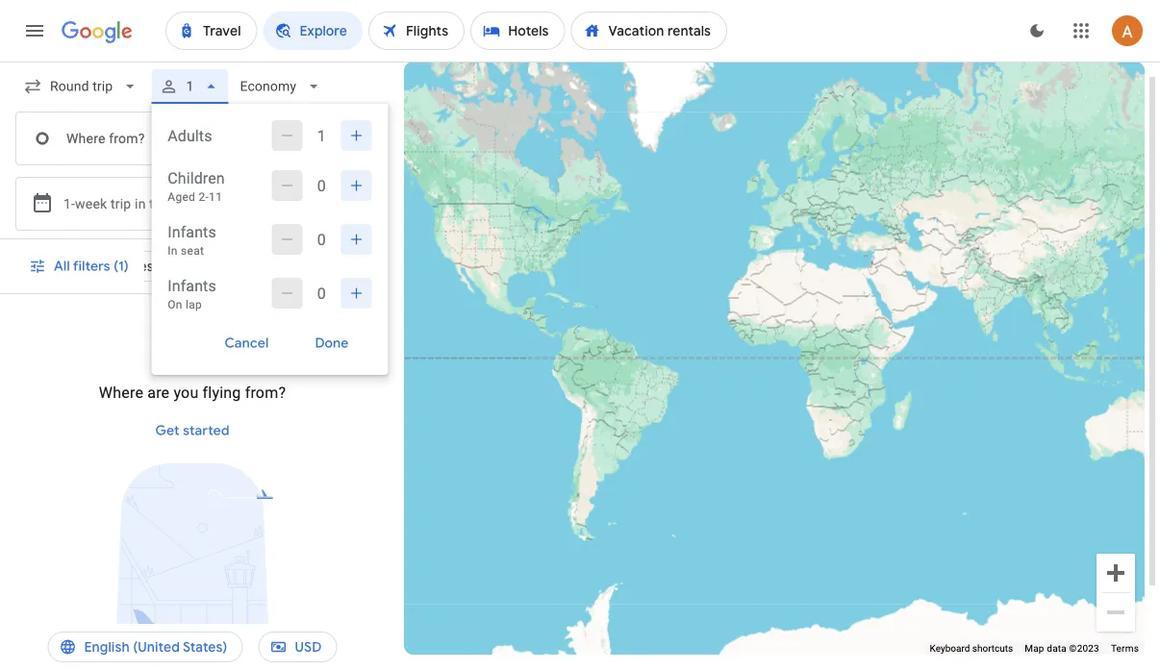 Task type: vqa. For each thing, say whether or not it's contained in the screenshot.
2nd 0 from the top
yes



Task type: locate. For each thing, give the bounding box(es) containing it.
infants
[[168, 223, 216, 241], [168, 277, 216, 295]]

infants on lap
[[168, 277, 216, 312]]

are
[[147, 383, 170, 402]]

0 vertical spatial 0
[[317, 177, 326, 195]]

2 vertical spatial 0
[[317, 284, 326, 303]]

children aged 2-11
[[168, 169, 225, 204]]

next
[[172, 196, 199, 212]]

1
[[186, 78, 194, 94], [317, 127, 326, 145]]

adults
[[168, 127, 212, 145]]

0 vertical spatial from?
[[109, 130, 145, 146]]

english
[[84, 639, 130, 656]]

0 vertical spatial 1
[[186, 78, 194, 94]]

infants up seat
[[168, 223, 216, 241]]

infants for infants in seat
[[168, 223, 216, 241]]

0 vertical spatial where
[[66, 130, 105, 146]]

where from?
[[66, 130, 145, 146]]

None field
[[15, 69, 148, 104], [232, 69, 331, 104], [15, 69, 148, 104], [232, 69, 331, 104]]

1 infants from the top
[[168, 223, 216, 241]]

where for where from?
[[66, 130, 105, 146]]

where inside filters form
[[66, 130, 105, 146]]

english (united states)
[[84, 639, 228, 656]]

from? left adults
[[109, 130, 145, 146]]

trip
[[111, 196, 131, 212]]

2 infants from the top
[[168, 277, 216, 295]]

done button
[[292, 328, 372, 359]]

all filters (1)
[[54, 258, 129, 275]]

0
[[317, 177, 326, 195], [317, 230, 326, 249], [317, 284, 326, 303]]

flying
[[203, 383, 241, 402]]

1 0 from the top
[[317, 177, 326, 195]]

seat
[[181, 244, 204, 258]]

1 vertical spatial 0
[[317, 230, 326, 249]]

keyboard shortcuts button
[[930, 642, 1014, 656]]

1 inside 1 popup button
[[186, 78, 194, 94]]

filters form
[[0, 62, 388, 375]]

Where from? text field
[[15, 112, 189, 166]]

infants up lap at the left
[[168, 277, 216, 295]]

0 horizontal spatial from?
[[109, 130, 145, 146]]

cancel
[[225, 335, 269, 352]]

you
[[174, 383, 199, 402]]

1 inside number of passengers dialog
[[317, 127, 326, 145]]

all
[[54, 258, 70, 275]]

map region
[[282, 0, 1161, 671]]

done
[[315, 335, 349, 352]]

cancel button
[[202, 328, 292, 359]]

where
[[66, 130, 105, 146], [99, 383, 143, 402]]

2 0 from the top
[[317, 230, 326, 249]]

airlines
[[106, 258, 154, 275]]

where up week
[[66, 130, 105, 146]]

get started
[[155, 422, 230, 440]]

from?
[[109, 130, 145, 146], [245, 383, 286, 402]]

0 for children aged 2-11
[[317, 177, 326, 195]]

data
[[1047, 643, 1067, 655]]

where for where are you flying from?
[[99, 383, 143, 402]]

change appearance image
[[1014, 8, 1061, 54]]

in
[[135, 196, 146, 212]]

1-
[[64, 196, 75, 212]]

children
[[168, 169, 225, 187]]

where left 'are'
[[99, 383, 143, 402]]

6
[[202, 196, 210, 212]]

3 0 from the top
[[317, 284, 326, 303]]

1 vertical spatial infants
[[168, 277, 216, 295]]

1 vertical spatial where
[[99, 383, 143, 402]]

1 vertical spatial from?
[[245, 383, 286, 402]]

0 horizontal spatial 1
[[186, 78, 194, 94]]

(1)
[[114, 258, 129, 275]]

main menu image
[[23, 19, 46, 42]]

1 horizontal spatial 1
[[317, 127, 326, 145]]

1 button
[[151, 69, 228, 104]]

0 for infants on lap
[[317, 284, 326, 303]]

number of passengers dialog
[[151, 104, 388, 375]]

keyboard shortcuts
[[930, 643, 1014, 655]]

started
[[183, 422, 230, 440]]

states)
[[183, 639, 228, 656]]

1 vertical spatial 1
[[317, 127, 326, 145]]

terms link
[[1111, 643, 1139, 655]]

0 vertical spatial infants
[[168, 223, 216, 241]]

from? right flying
[[245, 383, 286, 402]]

lap
[[186, 298, 202, 312]]



Task type: describe. For each thing, give the bounding box(es) containing it.
get
[[155, 422, 180, 440]]

aged
[[168, 191, 196, 204]]

1 horizontal spatial from?
[[245, 383, 286, 402]]

filters
[[73, 258, 110, 275]]

on
[[168, 298, 183, 312]]

usd
[[295, 639, 322, 656]]

airlines button
[[94, 251, 187, 282]]

bags button
[[302, 251, 377, 282]]

terms
[[1111, 643, 1139, 655]]

(united
[[133, 639, 180, 656]]

bags
[[313, 258, 344, 275]]

map
[[1025, 643, 1045, 655]]

11
[[209, 191, 222, 204]]

0 for infants in seat
[[317, 230, 326, 249]]

1-week trip in the next 6 months
[[64, 196, 261, 212]]

months
[[214, 196, 261, 212]]

infants in seat
[[168, 223, 216, 258]]

english (united states) button
[[48, 625, 243, 671]]

where are you flying from?
[[99, 383, 286, 402]]

from? inside filters form
[[109, 130, 145, 146]]

map data ©2023
[[1025, 643, 1100, 655]]

week
[[75, 196, 107, 212]]

2-
[[199, 191, 209, 204]]

usd button
[[258, 625, 337, 671]]

infants for infants on lap
[[168, 277, 216, 295]]

all filters (1) button
[[17, 243, 144, 290]]

©2023
[[1070, 643, 1100, 655]]

in
[[168, 244, 178, 258]]

1-week trip in the next 6 months button
[[15, 177, 370, 231]]

keyboard
[[930, 643, 970, 655]]

shortcuts
[[973, 643, 1014, 655]]

the
[[149, 196, 169, 212]]

loading results progress bar
[[0, 62, 1161, 65]]

get started button
[[148, 408, 237, 454]]



